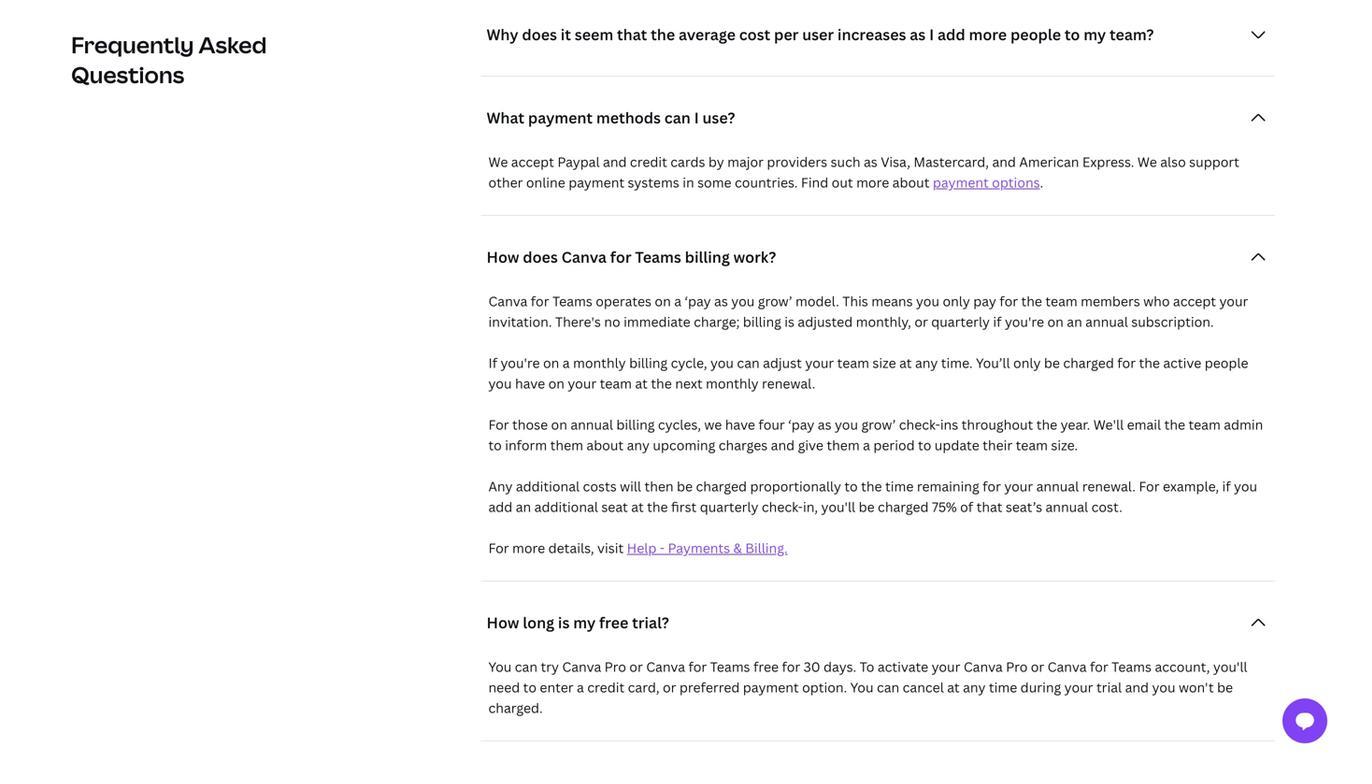 Task type: describe. For each thing, give the bounding box(es) containing it.
the inside why does it seem that the average cost per user increases as i add more people to my team? dropdown button
[[651, 24, 675, 44]]

an inside canva for teams operates on a 'pay as you grow' model. this means you only pay for the team members who accept your invitation. there's no immediate charge; billing is adjusted monthly, or quarterly if you're on an annual subscription.
[[1067, 313, 1083, 331]]

model.
[[796, 292, 840, 310]]

1 vertical spatial additional
[[535, 498, 598, 516]]

why does it seem that the average cost per user increases as i add more people to my team? button
[[481, 16, 1275, 53]]

only inside "if you're on a monthly billing cycle, you can adjust your team size at any time. you'll only be charged for the active people you have on your team at the next monthly renewal."
[[1014, 354, 1041, 372]]

75%
[[932, 498, 957, 516]]

0 vertical spatial additional
[[516, 477, 580, 495]]

1 we from the left
[[489, 153, 508, 171]]

charges
[[719, 436, 768, 454]]

for up invitation.
[[531, 292, 549, 310]]

payments
[[668, 539, 730, 557]]

.
[[1040, 173, 1044, 191]]

a inside for those on annual billing cycles, we have four 'pay as you grow' check-ins throughout the year. we'll email the team admin to inform them about any upcoming charges and give them a period to update their team size.
[[863, 436, 870, 454]]

seem
[[575, 24, 614, 44]]

operates
[[596, 292, 652, 310]]

won't
[[1179, 678, 1214, 696]]

for more details, visit help - payments & billing.
[[489, 539, 788, 557]]

1 pro from the left
[[605, 658, 626, 676]]

if you're on a monthly billing cycle, you can adjust your team size at any time. you'll only be charged for the active people you have on your team at the next monthly renewal.
[[489, 354, 1249, 392]]

ins
[[941, 416, 959, 433]]

30
[[804, 658, 821, 676]]

try
[[541, 658, 559, 676]]

'pay inside for those on annual billing cycles, we have four 'pay as you grow' check-ins throughout the year. we'll email the team admin to inform them about any upcoming charges and give them a period to update their team size.
[[788, 416, 815, 433]]

canva inside dropdown button
[[562, 247, 607, 267]]

to inside you can try canva pro or canva for teams free for 30 days. to activate your canva pro or canva for teams account, you'll need to enter a credit card, or preferred payment option. you can cancel at any time during your trial and you won't be charged.
[[523, 678, 537, 696]]

methods
[[596, 108, 661, 128]]

during
[[1021, 678, 1062, 696]]

how for how does canva for teams billing work?
[[487, 247, 519, 267]]

out
[[832, 173, 853, 191]]

to inside any additional costs will then be charged proportionally to the time remaining for your annual renewal. for example, if you add an additional seat at the first quarterly check-in, you'll be charged 75% of that seat's annual cost.
[[845, 477, 858, 495]]

your down there's on the left top of the page
[[568, 374, 597, 392]]

and right paypal
[[603, 153, 627, 171]]

days.
[[824, 658, 857, 676]]

user
[[802, 24, 834, 44]]

options
[[992, 173, 1040, 191]]

why
[[487, 24, 519, 44]]

accept inside we accept paypal and credit cards by major providers such as visa, mastercard, and american express. we also support other online payment systems in some countries. find out more about
[[511, 153, 554, 171]]

those
[[512, 416, 548, 433]]

frequently
[[71, 29, 194, 60]]

or up during
[[1031, 658, 1045, 676]]

teams inside canva for teams operates on a 'pay as you grow' model. this means you only pay for the team members who accept your invitation. there's no immediate charge; billing is adjusted monthly, or quarterly if you're on an annual subscription.
[[553, 292, 593, 310]]

annual left cost.
[[1046, 498, 1089, 516]]

details,
[[549, 539, 594, 557]]

you're inside "if you're on a monthly billing cycle, you can adjust your team size at any time. you'll only be charged for the active people you have on your team at the next monthly renewal."
[[501, 354, 540, 372]]

average
[[679, 24, 736, 44]]

four
[[759, 416, 785, 433]]

open chat image
[[1294, 710, 1317, 732]]

you right means
[[916, 292, 940, 310]]

payment options link
[[933, 173, 1040, 191]]

if inside canva for teams operates on a 'pay as you grow' model. this means you only pay for the team members who accept your invitation. there's no immediate charge; billing is adjusted monthly, or quarterly if you're on an annual subscription.
[[993, 313, 1002, 331]]

renewal. inside "if you're on a monthly billing cycle, you can adjust your team size at any time. you'll only be charged for the active people you have on your team at the next monthly renewal."
[[762, 374, 816, 392]]

team left size.
[[1016, 436, 1048, 454]]

of
[[960, 498, 974, 516]]

add inside any additional costs will then be charged proportionally to the time remaining for your annual renewal. for example, if you add an additional seat at the first quarterly check-in, you'll be charged 75% of that seat's annual cost.
[[489, 498, 513, 516]]

add inside why does it seem that the average cost per user increases as i add more people to my team? dropdown button
[[938, 24, 966, 44]]

payment inside we accept paypal and credit cards by major providers such as visa, mastercard, and american express. we also support other online payment systems in some countries. find out more about
[[569, 173, 625, 191]]

online
[[526, 173, 565, 191]]

about inside we accept paypal and credit cards by major providers such as visa, mastercard, and american express. we also support other online payment systems in some countries. find out more about
[[893, 173, 930, 191]]

the down 'period'
[[861, 477, 882, 495]]

how for how long is my free trial?
[[487, 612, 519, 633]]

you right cycle,
[[711, 354, 734, 372]]

support
[[1190, 153, 1240, 171]]

billing inside dropdown button
[[685, 247, 730, 267]]

paypal
[[558, 153, 600, 171]]

size
[[873, 354, 896, 372]]

for right 'pay'
[[1000, 292, 1018, 310]]

teams up trial
[[1112, 658, 1152, 676]]

quarterly inside canva for teams operates on a 'pay as you grow' model. this means you only pay for the team members who accept your invitation. there's no immediate charge; billing is adjusted monthly, or quarterly if you're on an annual subscription.
[[932, 313, 990, 331]]

seat's
[[1006, 498, 1043, 516]]

team?
[[1110, 24, 1154, 44]]

activate
[[878, 658, 929, 676]]

it
[[561, 24, 571, 44]]

first
[[671, 498, 697, 516]]

my inside dropdown button
[[1084, 24, 1106, 44]]

email
[[1127, 416, 1161, 433]]

to inside dropdown button
[[1065, 24, 1080, 44]]

only inside canva for teams operates on a 'pay as you grow' model. this means you only pay for the team members who accept your invitation. there's no immediate charge; billing is adjusted monthly, or quarterly if you're on an annual subscription.
[[943, 292, 970, 310]]

active
[[1164, 354, 1202, 372]]

visit
[[598, 539, 624, 557]]

this
[[843, 292, 868, 310]]

and inside for those on annual billing cycles, we have four 'pay as you grow' check-ins throughout the year. we'll email the team admin to inform them about any upcoming charges and give them a period to update their team size.
[[771, 436, 795, 454]]

the down then
[[647, 498, 668, 516]]

your right adjust
[[805, 354, 834, 372]]

2 them from the left
[[827, 436, 860, 454]]

for inside any additional costs will then be charged proportionally to the time remaining for your annual renewal. for example, if you add an additional seat at the first quarterly check-in, you'll be charged 75% of that seat's annual cost.
[[983, 477, 1001, 495]]

can left try
[[515, 658, 538, 676]]

for left 30
[[782, 658, 801, 676]]

example,
[[1163, 477, 1219, 495]]

we accept paypal and credit cards by major providers such as visa, mastercard, and american express. we also support other online payment systems in some countries. find out more about
[[489, 153, 1240, 191]]

as inside we accept paypal and credit cards by major providers such as visa, mastercard, and american express. we also support other online payment systems in some countries. find out more about
[[864, 153, 878, 171]]

be inside "if you're on a monthly billing cycle, you can adjust your team size at any time. you'll only be charged for the active people you have on your team at the next monthly renewal."
[[1044, 354, 1060, 372]]

the left next
[[651, 374, 672, 392]]

you inside any additional costs will then be charged proportionally to the time remaining for your annual renewal. for example, if you add an additional seat at the first quarterly check-in, you'll be charged 75% of that seat's annual cost.
[[1234, 477, 1258, 495]]

countries.
[[735, 173, 798, 191]]

find
[[801, 173, 829, 191]]

increases
[[838, 24, 907, 44]]

account,
[[1155, 658, 1210, 676]]

how long is my free trial?
[[487, 612, 669, 633]]

in
[[683, 173, 694, 191]]

time inside any additional costs will then be charged proportionally to the time remaining for your annual renewal. for example, if you add an additional seat at the first quarterly check-in, you'll be charged 75% of that seat's annual cost.
[[886, 477, 914, 495]]

enter
[[540, 678, 574, 696]]

-
[[660, 539, 665, 557]]

for up trial
[[1090, 658, 1109, 676]]

no
[[604, 313, 621, 331]]

how does canva for teams billing work?
[[487, 247, 776, 267]]

as inside canva for teams operates on a 'pay as you grow' model. this means you only pay for the team members who accept your invitation. there's no immediate charge; billing is adjusted monthly, or quarterly if you're on an annual subscription.
[[714, 292, 728, 310]]

american
[[1020, 153, 1080, 171]]

have inside "if you're on a monthly billing cycle, you can adjust your team size at any time. you'll only be charged for the active people you have on your team at the next monthly renewal."
[[515, 374, 545, 392]]

credit inside you can try canva pro or canva for teams free for 30 days. to activate your canva pro or canva for teams account, you'll need to enter a credit card, or preferred payment option. you can cancel at any time during your trial and you won't be charged.
[[587, 678, 625, 696]]

adjusted
[[798, 313, 853, 331]]

annual up the seat's
[[1037, 477, 1079, 495]]

any
[[489, 477, 513, 495]]

the up size.
[[1037, 416, 1058, 433]]

for those on annual billing cycles, we have four 'pay as you grow' check-ins throughout the year. we'll email the team admin to inform them about any upcoming charges and give them a period to update their team size.
[[489, 416, 1264, 454]]

visa,
[[881, 153, 911, 171]]

you'll inside you can try canva pro or canva for teams free for 30 days. to activate your canva pro or canva for teams account, you'll need to enter a credit card, or preferred payment option. you can cancel at any time during your trial and you won't be charged.
[[1214, 658, 1248, 676]]

costs
[[583, 477, 617, 495]]

canva right activate
[[964, 658, 1003, 676]]

period
[[874, 436, 915, 454]]

charge;
[[694, 313, 740, 331]]

0 horizontal spatial you
[[489, 658, 512, 676]]

does for how
[[523, 247, 558, 267]]

be right in,
[[859, 498, 875, 516]]

to left inform
[[489, 436, 502, 454]]

year.
[[1061, 416, 1091, 433]]

seat
[[602, 498, 628, 516]]

option.
[[802, 678, 847, 696]]

at inside you can try canva pro or canva for teams free for 30 days. to activate your canva pro or canva for teams account, you'll need to enter a credit card, or preferred payment option. you can cancel at any time during your trial and you won't be charged.
[[947, 678, 960, 696]]

you down if
[[489, 374, 512, 392]]

the right email
[[1165, 416, 1186, 433]]

'pay inside canva for teams operates on a 'pay as you grow' model. this means you only pay for the team members who accept your invitation. there's no immediate charge; billing is adjusted monthly, or quarterly if you're on an annual subscription.
[[685, 292, 711, 310]]

if inside any additional costs will then be charged proportionally to the time remaining for your annual renewal. for example, if you add an additional seat at the first quarterly check-in, you'll be charged 75% of that seat's annual cost.
[[1223, 477, 1231, 495]]

payment inside what payment methods can i use? 'dropdown button'
[[528, 108, 593, 128]]

and inside you can try canva pro or canva for teams free for 30 days. to activate your canva pro or canva for teams account, you'll need to enter a credit card, or preferred payment option. you can cancel at any time during your trial and you won't be charged.
[[1125, 678, 1149, 696]]

about inside for those on annual billing cycles, we have four 'pay as you grow' check-ins throughout the year. we'll email the team admin to inform them about any upcoming charges and give them a period to update their team size.
[[587, 436, 624, 454]]

check- inside any additional costs will then be charged proportionally to the time remaining for your annual renewal. for example, if you add an additional seat at the first quarterly check-in, you'll be charged 75% of that seat's annual cost.
[[762, 498, 803, 516]]

for up preferred
[[689, 658, 707, 676]]

monthly,
[[856, 313, 912, 331]]

need
[[489, 678, 520, 696]]

any inside for those on annual billing cycles, we have four 'pay as you grow' check-ins throughout the year. we'll email the team admin to inform them about any upcoming charges and give them a period to update their team size.
[[627, 436, 650, 454]]

free inside 'dropdown button'
[[599, 612, 629, 633]]

cards
[[671, 153, 705, 171]]

you can try canva pro or canva for teams free for 30 days. to activate your canva pro or canva for teams account, you'll need to enter a credit card, or preferred payment option. you can cancel at any time during your trial and you won't be charged.
[[489, 658, 1248, 717]]

charged.
[[489, 699, 543, 717]]

cycles,
[[658, 416, 701, 433]]

team left admin on the bottom of the page
[[1189, 416, 1221, 433]]

if
[[489, 354, 498, 372]]

1 vertical spatial charged
[[696, 477, 747, 495]]

what payment methods can i use? button
[[481, 99, 1275, 137]]

at right size
[[900, 354, 912, 372]]

will
[[620, 477, 641, 495]]

you up charge;
[[731, 292, 755, 310]]

to
[[860, 658, 875, 676]]

give
[[798, 436, 824, 454]]

we
[[704, 416, 722, 433]]

such
[[831, 153, 861, 171]]

to right 'period'
[[918, 436, 932, 454]]

annual inside for those on annual billing cycles, we have four 'pay as you grow' check-ins throughout the year. we'll email the team admin to inform them about any upcoming charges and give them a period to update their team size.
[[571, 416, 613, 433]]

quarterly inside any additional costs will then be charged proportionally to the time remaining for your annual renewal. for example, if you add an additional seat at the first quarterly check-in, you'll be charged 75% of that seat's annual cost.
[[700, 498, 759, 516]]

your left trial
[[1065, 678, 1094, 696]]

billing inside "if you're on a monthly billing cycle, you can adjust your team size at any time. you'll only be charged for the active people you have on your team at the next monthly renewal."
[[629, 354, 668, 372]]

proportionally
[[750, 477, 842, 495]]

at left next
[[635, 374, 648, 392]]

team left size
[[837, 354, 870, 372]]

or right card,
[[663, 678, 676, 696]]

as inside dropdown button
[[910, 24, 926, 44]]

means
[[872, 292, 913, 310]]

be up first
[[677, 477, 693, 495]]

can down activate
[[877, 678, 900, 696]]



Task type: locate. For each thing, give the bounding box(es) containing it.
on
[[655, 292, 671, 310], [1048, 313, 1064, 331], [543, 354, 560, 372], [549, 374, 565, 392], [551, 416, 567, 433]]

for left example,
[[1139, 477, 1160, 495]]

for
[[610, 247, 632, 267], [531, 292, 549, 310], [1000, 292, 1018, 310], [1118, 354, 1136, 372], [983, 477, 1001, 495], [689, 658, 707, 676], [782, 658, 801, 676], [1090, 658, 1109, 676]]

for down their
[[983, 477, 1001, 495]]

an
[[1067, 313, 1083, 331], [516, 498, 531, 516]]

1 vertical spatial about
[[587, 436, 624, 454]]

can left use?
[[665, 108, 691, 128]]

cost.
[[1092, 498, 1123, 516]]

any inside you can try canva pro or canva for teams free for 30 days. to activate your canva pro or canva for teams account, you'll need to enter a credit card, or preferred payment option. you can cancel at any time during your trial and you won't be charged.
[[963, 678, 986, 696]]

a inside you can try canva pro or canva for teams free for 30 days. to activate your canva pro or canva for teams account, you'll need to enter a credit card, or preferred payment option. you can cancel at any time during your trial and you won't be charged.
[[577, 678, 584, 696]]

add down any in the bottom of the page
[[489, 498, 513, 516]]

add
[[938, 24, 966, 44], [489, 498, 513, 516]]

0 horizontal spatial grow'
[[758, 292, 793, 310]]

2 horizontal spatial charged
[[1063, 354, 1114, 372]]

frequently asked questions
[[71, 29, 267, 90]]

for for for those on annual billing cycles, we have four 'pay as you grow' check-ins throughout the year. we'll email the team admin to inform them about any upcoming charges and give them a period to update their team size.
[[489, 416, 509, 433]]

if down 'pay'
[[993, 313, 1002, 331]]

i left use?
[[694, 108, 699, 128]]

be right the you'll
[[1044, 354, 1060, 372]]

who
[[1144, 292, 1170, 310]]

0 horizontal spatial you're
[[501, 354, 540, 372]]

the left the active
[[1139, 354, 1160, 372]]

more
[[969, 24, 1007, 44], [857, 173, 889, 191], [512, 539, 545, 557]]

0 vertical spatial you
[[489, 658, 512, 676]]

cancel
[[903, 678, 944, 696]]

more inside we accept paypal and credit cards by major providers such as visa, mastercard, and american express. we also support other online payment systems in some countries. find out more about
[[857, 173, 889, 191]]

as up give
[[818, 416, 832, 433]]

teams inside dropdown button
[[635, 247, 682, 267]]

them right inform
[[550, 436, 583, 454]]

as inside for those on annual billing cycles, we have four 'pay as you grow' check-ins throughout the year. we'll email the team admin to inform them about any upcoming charges and give them a period to update their team size.
[[818, 416, 832, 433]]

on inside for those on annual billing cycles, we have four 'pay as you grow' check-ins throughout the year. we'll email the team admin to inform them about any upcoming charges and give them a period to update their team size.
[[551, 416, 567, 433]]

i right "increases"
[[930, 24, 934, 44]]

0 vertical spatial if
[[993, 313, 1002, 331]]

1 horizontal spatial monthly
[[706, 374, 759, 392]]

canva inside canva for teams operates on a 'pay as you grow' model. this means you only pay for the team members who accept your invitation. there's no immediate charge; billing is adjusted monthly, or quarterly if you're on an annual subscription.
[[489, 292, 528, 310]]

0 vertical spatial check-
[[899, 416, 941, 433]]

your inside canva for teams operates on a 'pay as you grow' model. this means you only pay for the team members who accept your invitation. there's no immediate charge; billing is adjusted monthly, or quarterly if you're on an annual subscription.
[[1220, 292, 1249, 310]]

a left 'period'
[[863, 436, 870, 454]]

at
[[900, 354, 912, 372], [635, 374, 648, 392], [631, 498, 644, 516], [947, 678, 960, 696]]

accept inside canva for teams operates on a 'pay as you grow' model. this means you only pay for the team members who accept your invitation. there's no immediate charge; billing is adjusted monthly, or quarterly if you're on an annual subscription.
[[1173, 292, 1217, 310]]

1 horizontal spatial accept
[[1173, 292, 1217, 310]]

teams up preferred
[[710, 658, 750, 676]]

does up invitation.
[[523, 247, 558, 267]]

charged left the 75%
[[878, 498, 929, 516]]

pro up during
[[1006, 658, 1028, 676]]

1 vertical spatial add
[[489, 498, 513, 516]]

1 vertical spatial any
[[627, 436, 650, 454]]

2 we from the left
[[1138, 153, 1157, 171]]

billing inside canva for teams operates on a 'pay as you grow' model. this means you only pay for the team members who accept your invitation. there's no immediate charge; billing is adjusted monthly, or quarterly if you're on an annual subscription.
[[743, 313, 782, 331]]

billing.
[[745, 539, 788, 557]]

0 vertical spatial you're
[[1005, 313, 1045, 331]]

0 horizontal spatial about
[[587, 436, 624, 454]]

an down members
[[1067, 313, 1083, 331]]

more inside dropdown button
[[969, 24, 1007, 44]]

your inside any additional costs will then be charged proportionally to the time remaining for your annual renewal. for example, if you add an additional seat at the first quarterly check-in, you'll be charged 75% of that seat's annual cost.
[[1005, 477, 1033, 495]]

at inside any additional costs will then be charged proportionally to the time remaining for your annual renewal. for example, if you add an additional seat at the first quarterly check-in, you'll be charged 75% of that seat's annual cost.
[[631, 498, 644, 516]]

then
[[645, 477, 674, 495]]

people
[[1011, 24, 1061, 44], [1205, 354, 1249, 372]]

pay
[[974, 292, 997, 310]]

check- up 'period'
[[899, 416, 941, 433]]

that inside dropdown button
[[617, 24, 647, 44]]

1 horizontal spatial is
[[785, 313, 795, 331]]

we left the also
[[1138, 153, 1157, 171]]

you up the need
[[489, 658, 512, 676]]

0 horizontal spatial check-
[[762, 498, 803, 516]]

at down will
[[631, 498, 644, 516]]

per
[[774, 24, 799, 44]]

0 horizontal spatial only
[[943, 292, 970, 310]]

1 horizontal spatial credit
[[630, 153, 668, 171]]

credit left card,
[[587, 678, 625, 696]]

you'll
[[976, 354, 1010, 372]]

does inside dropdown button
[[522, 24, 557, 44]]

time.
[[941, 354, 973, 372]]

1 horizontal spatial if
[[1223, 477, 1231, 495]]

be
[[1044, 354, 1060, 372], [677, 477, 693, 495], [859, 498, 875, 516], [1217, 678, 1233, 696]]

0 horizontal spatial charged
[[696, 477, 747, 495]]

charged
[[1063, 354, 1114, 372], [696, 477, 747, 495], [878, 498, 929, 516]]

for for for more details, visit help - payments & billing.
[[489, 539, 509, 557]]

1 vertical spatial monthly
[[706, 374, 759, 392]]

is inside canva for teams operates on a 'pay as you grow' model. this means you only pay for the team members who accept your invitation. there's no immediate charge; billing is adjusted monthly, or quarterly if you're on an annual subscription.
[[785, 313, 795, 331]]

a down there's on the left top of the page
[[563, 354, 570, 372]]

quarterly up &
[[700, 498, 759, 516]]

0 horizontal spatial that
[[617, 24, 647, 44]]

only right the you'll
[[1014, 354, 1041, 372]]

we'll
[[1094, 416, 1124, 433]]

for inside any additional costs will then be charged proportionally to the time remaining for your annual renewal. for example, if you add an additional seat at the first quarterly check-in, you'll be charged 75% of that seat's annual cost.
[[1139, 477, 1160, 495]]

grow' up 'period'
[[862, 416, 896, 433]]

use?
[[703, 108, 735, 128]]

payment up paypal
[[528, 108, 593, 128]]

0 horizontal spatial accept
[[511, 153, 554, 171]]

my
[[1084, 24, 1106, 44], [573, 612, 596, 633]]

1 horizontal spatial my
[[1084, 24, 1106, 44]]

you're inside canva for teams operates on a 'pay as you grow' model. this means you only pay for the team members who accept your invitation. there's no immediate charge; billing is adjusted monthly, or quarterly if you're on an annual subscription.
[[1005, 313, 1045, 331]]

2 vertical spatial any
[[963, 678, 986, 696]]

1 vertical spatial credit
[[587, 678, 625, 696]]

monthly right next
[[706, 374, 759, 392]]

1 vertical spatial grow'
[[862, 416, 896, 433]]

the right 'pay'
[[1022, 292, 1043, 310]]

payment inside you can try canva pro or canva for teams free for 30 days. to activate your canva pro or canva for teams account, you'll need to enter a credit card, or preferred payment option. you can cancel at any time during your trial and you won't be charged.
[[743, 678, 799, 696]]

for inside for those on annual billing cycles, we have four 'pay as you grow' check-ins throughout the year. we'll email the team admin to inform them about any upcoming charges and give them a period to update their team size.
[[489, 416, 509, 433]]

team inside canva for teams operates on a 'pay as you grow' model. this means you only pay for the team members who accept your invitation. there's no immediate charge; billing is adjusted monthly, or quarterly if you're on an annual subscription.
[[1046, 292, 1078, 310]]

subscription.
[[1132, 313, 1214, 331]]

billing
[[685, 247, 730, 267], [743, 313, 782, 331], [629, 354, 668, 372], [617, 416, 655, 433]]

my inside 'dropdown button'
[[573, 612, 596, 633]]

how left long
[[487, 612, 519, 633]]

any inside "if you're on a monthly billing cycle, you can adjust your team size at any time. you'll only be charged for the active people you have on your team at the next monthly renewal."
[[915, 354, 938, 372]]

in,
[[803, 498, 818, 516]]

1 vertical spatial i
[[694, 108, 699, 128]]

0 horizontal spatial them
[[550, 436, 583, 454]]

payment down mastercard, on the right
[[933, 173, 989, 191]]

1 vertical spatial renewal.
[[1083, 477, 1136, 495]]

inform
[[505, 436, 547, 454]]

my left team?
[[1084, 24, 1106, 44]]

a right enter
[[577, 678, 584, 696]]

2 horizontal spatial more
[[969, 24, 1007, 44]]

1 horizontal spatial renewal.
[[1083, 477, 1136, 495]]

you're right if
[[501, 354, 540, 372]]

charged inside "if you're on a monthly billing cycle, you can adjust your team size at any time. you'll only be charged for the active people you have on your team at the next monthly renewal."
[[1063, 354, 1114, 372]]

2 horizontal spatial any
[[963, 678, 986, 696]]

as
[[910, 24, 926, 44], [864, 153, 878, 171], [714, 292, 728, 310], [818, 416, 832, 433]]

1 horizontal spatial charged
[[878, 498, 929, 516]]

1 vertical spatial accept
[[1173, 292, 1217, 310]]

is inside 'dropdown button'
[[558, 612, 570, 633]]

1 horizontal spatial an
[[1067, 313, 1083, 331]]

0 vertical spatial people
[[1011, 24, 1061, 44]]

0 horizontal spatial 'pay
[[685, 292, 711, 310]]

renewal. down adjust
[[762, 374, 816, 392]]

teams
[[635, 247, 682, 267], [553, 292, 593, 310], [710, 658, 750, 676], [1112, 658, 1152, 676]]

you inside for those on annual billing cycles, we have four 'pay as you grow' check-ins throughout the year. we'll email the team admin to inform them about any upcoming charges and give them a period to update their team size.
[[835, 416, 858, 433]]

teams up operates
[[635, 247, 682, 267]]

0 horizontal spatial people
[[1011, 24, 1061, 44]]

renewal. inside any additional costs will then be charged proportionally to the time remaining for your annual renewal. for example, if you add an additional seat at the first quarterly check-in, you'll be charged 75% of that seat's annual cost.
[[1083, 477, 1136, 495]]

size.
[[1051, 436, 1078, 454]]

pro down "how long is my free trial?"
[[605, 658, 626, 676]]

0 horizontal spatial any
[[627, 436, 650, 454]]

0 vertical spatial that
[[617, 24, 647, 44]]

charged up first
[[696, 477, 747, 495]]

1 vertical spatial have
[[725, 416, 756, 433]]

your
[[1220, 292, 1249, 310], [805, 354, 834, 372], [568, 374, 597, 392], [1005, 477, 1033, 495], [932, 658, 961, 676], [1065, 678, 1094, 696]]

1 horizontal spatial that
[[977, 498, 1003, 516]]

providers
[[767, 153, 828, 171]]

renewal. up cost.
[[1083, 477, 1136, 495]]

grow' inside for those on annual billing cycles, we have four 'pay as you grow' check-ins throughout the year. we'll email the team admin to inform them about any upcoming charges and give them a period to update their team size.
[[862, 416, 896, 433]]

time left during
[[989, 678, 1018, 696]]

additional down inform
[[516, 477, 580, 495]]

credit inside we accept paypal and credit cards by major providers such as visa, mastercard, and american express. we also support other online payment systems in some countries. find out more about
[[630, 153, 668, 171]]

is
[[785, 313, 795, 331], [558, 612, 570, 633]]

people inside "if you're on a monthly billing cycle, you can adjust your team size at any time. you'll only be charged for the active people you have on your team at the next monthly renewal."
[[1205, 354, 1249, 372]]

also
[[1161, 153, 1186, 171]]

or inside canva for teams operates on a 'pay as you grow' model. this means you only pay for the team members who accept your invitation. there's no immediate charge; billing is adjusted monthly, or quarterly if you're on an annual subscription.
[[915, 313, 928, 331]]

have inside for those on annual billing cycles, we have four 'pay as you grow' check-ins throughout the year. we'll email the team admin to inform them about any upcoming charges and give them a period to update their team size.
[[725, 416, 756, 433]]

annual right "those"
[[571, 416, 613, 433]]

1 vertical spatial my
[[573, 612, 596, 633]]

the inside canva for teams operates on a 'pay as you grow' model. this means you only pay for the team members who accept your invitation. there's no immediate charge; billing is adjusted monthly, or quarterly if you're on an annual subscription.
[[1022, 292, 1043, 310]]

for down any in the bottom of the page
[[489, 539, 509, 557]]

1 how from the top
[[487, 247, 519, 267]]

1 vertical spatial free
[[754, 658, 779, 676]]

0 horizontal spatial is
[[558, 612, 570, 633]]

as up charge;
[[714, 292, 728, 310]]

that right seem
[[617, 24, 647, 44]]

1 horizontal spatial about
[[893, 173, 930, 191]]

1 vertical spatial time
[[989, 678, 1018, 696]]

0 vertical spatial 'pay
[[685, 292, 711, 310]]

1 horizontal spatial check-
[[899, 416, 941, 433]]

quarterly down 'pay'
[[932, 313, 990, 331]]

and
[[603, 153, 627, 171], [993, 153, 1016, 171], [771, 436, 795, 454], [1125, 678, 1149, 696]]

help
[[627, 539, 657, 557]]

0 vertical spatial free
[[599, 612, 629, 633]]

members
[[1081, 292, 1141, 310]]

a inside "if you're on a monthly billing cycle, you can adjust your team size at any time. you'll only be charged for the active people you have on your team at the next monthly renewal."
[[563, 354, 570, 372]]

you're up the you'll
[[1005, 313, 1045, 331]]

0 vertical spatial i
[[930, 24, 934, 44]]

1 vertical spatial does
[[523, 247, 558, 267]]

canva up card,
[[646, 658, 685, 676]]

charged up year.
[[1063, 354, 1114, 372]]

canva up operates
[[562, 247, 607, 267]]

have up the charges on the bottom right of page
[[725, 416, 756, 433]]

'pay up give
[[788, 416, 815, 433]]

1 horizontal spatial any
[[915, 354, 938, 372]]

other
[[489, 173, 523, 191]]

team down no
[[600, 374, 632, 392]]

preferred
[[680, 678, 740, 696]]

free inside you can try canva pro or canva for teams free for 30 days. to activate your canva pro or canva for teams account, you'll need to enter a credit card, or preferred payment option. you can cancel at any time during your trial and you won't be charged.
[[754, 658, 779, 676]]

you
[[731, 292, 755, 310], [916, 292, 940, 310], [711, 354, 734, 372], [489, 374, 512, 392], [835, 416, 858, 433], [1234, 477, 1258, 495], [1152, 678, 1176, 696]]

1 horizontal spatial more
[[857, 173, 889, 191]]

for inside "if you're on a monthly billing cycle, you can adjust your team size at any time. you'll only be charged for the active people you have on your team at the next monthly renewal."
[[1118, 354, 1136, 372]]

for inside dropdown button
[[610, 247, 632, 267]]

you'll right in,
[[821, 498, 856, 516]]

you
[[489, 658, 512, 676], [851, 678, 874, 696]]

1 vertical spatial if
[[1223, 477, 1231, 495]]

some
[[698, 173, 732, 191]]

check- inside for those on annual billing cycles, we have four 'pay as you grow' check-ins throughout the year. we'll email the team admin to inform them about any upcoming charges and give them a period to update their team size.
[[899, 416, 941, 433]]

about down visa,
[[893, 173, 930, 191]]

you right example,
[[1234, 477, 1258, 495]]

i inside 'dropdown button'
[[694, 108, 699, 128]]

and down the four
[[771, 436, 795, 454]]

1 horizontal spatial you'll
[[1214, 658, 1248, 676]]

any left time.
[[915, 354, 938, 372]]

if right example,
[[1223, 477, 1231, 495]]

0 vertical spatial any
[[915, 354, 938, 372]]

monthly down no
[[573, 354, 626, 372]]

grow' left 'model.'
[[758, 292, 793, 310]]

that inside any additional costs will then be charged proportionally to the time remaining for your annual renewal. for example, if you add an additional seat at the first quarterly check-in, you'll be charged 75% of that seat's annual cost.
[[977, 498, 1003, 516]]

0 horizontal spatial have
[[515, 374, 545, 392]]

1 vertical spatial only
[[1014, 354, 1041, 372]]

0 vertical spatial only
[[943, 292, 970, 310]]

about
[[893, 173, 930, 191], [587, 436, 624, 454]]

check-
[[899, 416, 941, 433], [762, 498, 803, 516]]

payment options .
[[933, 173, 1044, 191]]

1 horizontal spatial have
[[725, 416, 756, 433]]

annual inside canva for teams operates on a 'pay as you grow' model. this means you only pay for the team members who accept your invitation. there's no immediate charge; billing is adjusted monthly, or quarterly if you're on an annual subscription.
[[1086, 313, 1128, 331]]

can inside "if you're on a monthly billing cycle, you can adjust your team size at any time. you'll only be charged for the active people you have on your team at the next monthly renewal."
[[737, 354, 760, 372]]

0 vertical spatial renewal.
[[762, 374, 816, 392]]

be inside you can try canva pro or canva for teams free for 30 days. to activate your canva pro or canva for teams account, you'll need to enter a credit card, or preferred payment option. you can cancel at any time during your trial and you won't be charged.
[[1217, 678, 1233, 696]]

0 vertical spatial does
[[522, 24, 557, 44]]

any additional costs will then be charged proportionally to the time remaining for your annual renewal. for example, if you add an additional seat at the first quarterly check-in, you'll be charged 75% of that seat's annual cost.
[[489, 477, 1258, 516]]

help - payments & billing. link
[[627, 539, 788, 557]]

0 horizontal spatial more
[[512, 539, 545, 557]]

0 vertical spatial more
[[969, 24, 1007, 44]]

credit up systems
[[630, 153, 668, 171]]

a inside canva for teams operates on a 'pay as you grow' model. this means you only pay for the team members who accept your invitation. there's no immediate charge; billing is adjusted monthly, or quarterly if you're on an annual subscription.
[[674, 292, 682, 310]]

a up immediate
[[674, 292, 682, 310]]

1 horizontal spatial you
[[851, 678, 874, 696]]

to up charged.
[[523, 678, 537, 696]]

0 vertical spatial grow'
[[758, 292, 793, 310]]

1 vertical spatial that
[[977, 498, 1003, 516]]

does for why
[[522, 24, 557, 44]]

1 horizontal spatial quarterly
[[932, 313, 990, 331]]

0 vertical spatial add
[[938, 24, 966, 44]]

and up options
[[993, 153, 1016, 171]]

1 horizontal spatial add
[[938, 24, 966, 44]]

free left trial?
[[599, 612, 629, 633]]

you inside you can try canva pro or canva for teams free for 30 days. to activate your canva pro or canva for teams account, you'll need to enter a credit card, or preferred payment option. you can cancel at any time during your trial and you won't be charged.
[[1152, 678, 1176, 696]]

0 horizontal spatial time
[[886, 477, 914, 495]]

people inside dropdown button
[[1011, 24, 1061, 44]]

does inside dropdown button
[[523, 247, 558, 267]]

grow' inside canva for teams operates on a 'pay as you grow' model. this means you only pay for the team members who accept your invitation. there's no immediate charge; billing is adjusted monthly, or quarterly if you're on an annual subscription.
[[758, 292, 793, 310]]

i inside dropdown button
[[930, 24, 934, 44]]

&
[[734, 539, 742, 557]]

0 horizontal spatial if
[[993, 313, 1002, 331]]

that
[[617, 24, 647, 44], [977, 498, 1003, 516]]

annual down members
[[1086, 313, 1128, 331]]

0 vertical spatial quarterly
[[932, 313, 990, 331]]

we
[[489, 153, 508, 171], [1138, 153, 1157, 171]]

canva right try
[[562, 658, 601, 676]]

1 them from the left
[[550, 436, 583, 454]]

what
[[487, 108, 525, 128]]

your up cancel
[[932, 658, 961, 676]]

0 vertical spatial for
[[489, 416, 509, 433]]

adjust
[[763, 354, 802, 372]]

does left the it at the top of page
[[522, 24, 557, 44]]

2 how from the top
[[487, 612, 519, 633]]

payment down paypal
[[569, 173, 625, 191]]

as left visa,
[[864, 153, 878, 171]]

canva up during
[[1048, 658, 1087, 676]]

at right cancel
[[947, 678, 960, 696]]

billing inside for those on annual billing cycles, we have four 'pay as you grow' check-ins throughout the year. we'll email the team admin to inform them about any upcoming charges and give them a period to update their team size.
[[617, 416, 655, 433]]

1 horizontal spatial we
[[1138, 153, 1157, 171]]

immediate
[[624, 313, 691, 331]]

1 vertical spatial people
[[1205, 354, 1249, 372]]

can inside 'dropdown button'
[[665, 108, 691, 128]]

0 vertical spatial time
[[886, 477, 914, 495]]

2 pro from the left
[[1006, 658, 1028, 676]]

update
[[935, 436, 980, 454]]

0 horizontal spatial quarterly
[[700, 498, 759, 516]]

billing right charge;
[[743, 313, 782, 331]]

1 vertical spatial more
[[857, 173, 889, 191]]

renewal.
[[762, 374, 816, 392], [1083, 477, 1136, 495]]

time inside you can try canva pro or canva for teams free for 30 days. to activate your canva pro or canva for teams account, you'll need to enter a credit card, or preferred payment option. you can cancel at any time during your trial and you won't be charged.
[[989, 678, 1018, 696]]

how inside dropdown button
[[487, 247, 519, 267]]

1 vertical spatial check-
[[762, 498, 803, 516]]

1 horizontal spatial them
[[827, 436, 860, 454]]

the left average
[[651, 24, 675, 44]]

canva for teams operates on a 'pay as you grow' model. this means you only pay for the team members who accept your invitation. there's no immediate charge; billing is adjusted monthly, or quarterly if you're on an annual subscription.
[[489, 292, 1249, 331]]

2 vertical spatial for
[[489, 539, 509, 557]]

an inside any additional costs will then be charged proportionally to the time remaining for your annual renewal. for example, if you add an additional seat at the first quarterly check-in, you'll be charged 75% of that seat's annual cost.
[[516, 498, 531, 516]]

be right won't
[[1217, 678, 1233, 696]]

0 vertical spatial is
[[785, 313, 795, 331]]

0 vertical spatial an
[[1067, 313, 1083, 331]]

trial?
[[632, 612, 669, 633]]

any right cancel
[[963, 678, 986, 696]]

1 horizontal spatial i
[[930, 24, 934, 44]]

you'll inside any additional costs will then be charged proportionally to the time remaining for your annual renewal. for example, if you add an additional seat at the first quarterly check-in, you'll be charged 75% of that seat's annual cost.
[[821, 498, 856, 516]]

an down inform
[[516, 498, 531, 516]]

major
[[728, 153, 764, 171]]

1 vertical spatial you'll
[[1214, 658, 1248, 676]]

1 vertical spatial 'pay
[[788, 416, 815, 433]]

and right trial
[[1125, 678, 1149, 696]]

how inside 'dropdown button'
[[487, 612, 519, 633]]

is left adjusted
[[785, 313, 795, 331]]

can
[[665, 108, 691, 128], [737, 354, 760, 372], [515, 658, 538, 676], [877, 678, 900, 696]]

i
[[930, 24, 934, 44], [694, 108, 699, 128]]

your up the seat's
[[1005, 477, 1033, 495]]

or up card,
[[630, 658, 643, 676]]

0 vertical spatial accept
[[511, 153, 554, 171]]

canva up invitation.
[[489, 292, 528, 310]]

quarterly
[[932, 313, 990, 331], [700, 498, 759, 516]]

0 vertical spatial charged
[[1063, 354, 1114, 372]]

what payment methods can i use?
[[487, 108, 735, 128]]

1 vertical spatial you
[[851, 678, 874, 696]]

remaining
[[917, 477, 980, 495]]

0 horizontal spatial monthly
[[573, 354, 626, 372]]

you'll
[[821, 498, 856, 516], [1214, 658, 1248, 676]]

0 horizontal spatial credit
[[587, 678, 625, 696]]

systems
[[628, 173, 680, 191]]

express.
[[1083, 153, 1135, 171]]

upcoming
[[653, 436, 716, 454]]

1 vertical spatial is
[[558, 612, 570, 633]]

1 vertical spatial quarterly
[[700, 498, 759, 516]]

1 horizontal spatial only
[[1014, 354, 1041, 372]]



Task type: vqa. For each thing, say whether or not it's contained in the screenshot.
Design inside the button
no



